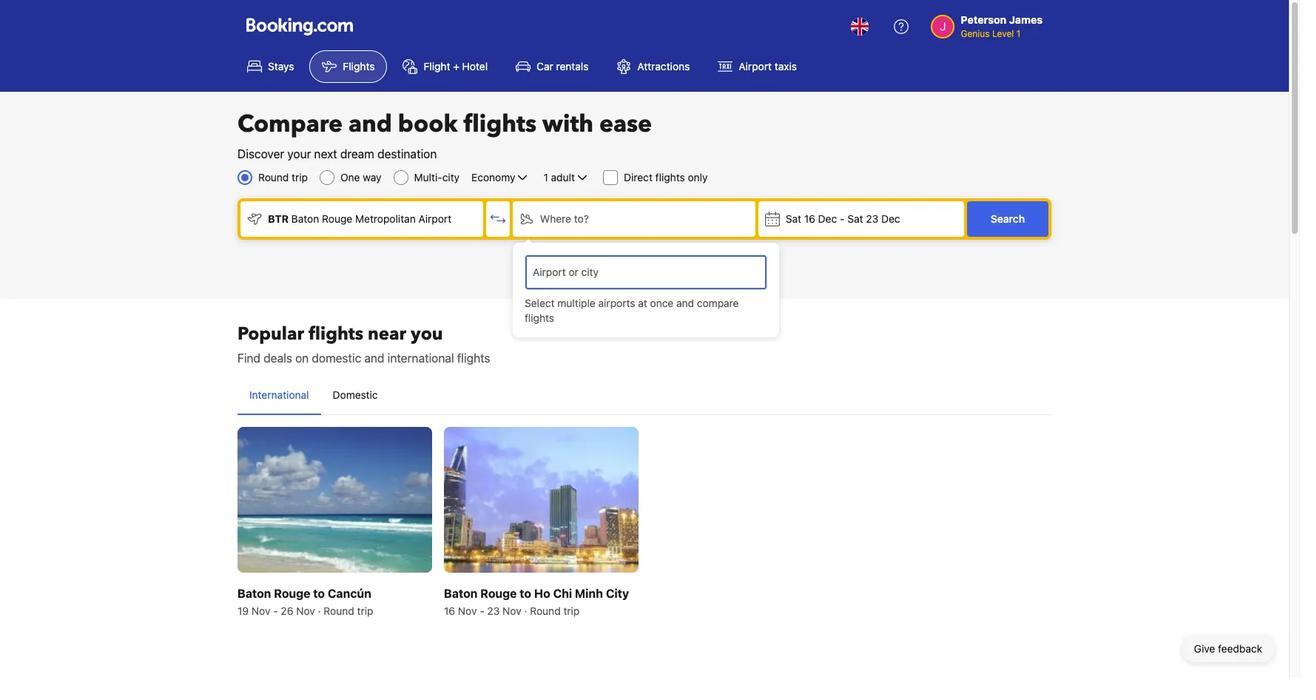 Task type: vqa. For each thing, say whether or not it's contained in the screenshot.
Sat 16 Dec - Sat 23 Dec
yes



Task type: describe. For each thing, give the bounding box(es) containing it.
airport taxis link
[[706, 50, 810, 83]]

feedback
[[1219, 643, 1263, 655]]

baton rouge to ho chi minh city image
[[444, 427, 639, 573]]

way
[[363, 171, 382, 184]]

flights inside select multiple airports at once and compare flights
[[525, 312, 555, 324]]

1 dec from the left
[[819, 212, 837, 225]]

baton rouge to cancún 19 nov - 26 nov · round trip
[[238, 587, 373, 618]]

flights inside compare and book flights with ease discover your next dream destination
[[464, 108, 537, 141]]

cancún
[[328, 587, 372, 601]]

give feedback
[[1195, 643, 1263, 655]]

one
[[341, 171, 360, 184]]

where to?
[[540, 212, 589, 225]]

tab list containing international
[[238, 376, 1052, 416]]

compare
[[238, 108, 343, 141]]

your
[[287, 147, 311, 161]]

book
[[398, 108, 458, 141]]

rouge for baton rouge to cancún
[[274, 587, 311, 601]]

at
[[638, 297, 648, 309]]

search
[[991, 212, 1025, 225]]

1 sat from the left
[[786, 212, 802, 225]]

car rentals link
[[504, 50, 601, 83]]

and inside select multiple airports at once and compare flights
[[677, 297, 695, 309]]

1 nov from the left
[[252, 605, 271, 618]]

domestic
[[333, 389, 378, 401]]

sat 16 dec - sat 23 dec
[[786, 212, 901, 225]]

+
[[453, 60, 460, 73]]

discover
[[238, 147, 284, 161]]

16 inside baton rouge to ho chi minh city 16 nov - 23 nov · round trip
[[444, 605, 455, 618]]

multi-city
[[414, 171, 460, 184]]

economy
[[472, 171, 516, 184]]

- inside baton rouge to cancún 19 nov - 26 nov · round trip
[[273, 605, 278, 618]]

city
[[443, 171, 460, 184]]

one way
[[341, 171, 382, 184]]

· inside baton rouge to cancún 19 nov - 26 nov · round trip
[[318, 605, 321, 618]]

minh
[[575, 587, 603, 601]]

attractions
[[638, 60, 690, 73]]

flights link
[[310, 50, 388, 83]]

to for cancún
[[313, 587, 325, 601]]

flights
[[343, 60, 375, 73]]

once
[[650, 297, 674, 309]]

flights left only
[[656, 171, 685, 184]]

compare and book flights with ease discover your next dream destination
[[238, 108, 652, 161]]

you
[[411, 322, 443, 346]]

give
[[1195, 643, 1216, 655]]

find
[[238, 352, 261, 365]]

btr
[[268, 212, 289, 225]]

sat 16 dec - sat 23 dec button
[[759, 201, 965, 237]]

taxis
[[775, 60, 797, 73]]

direct
[[624, 171, 653, 184]]

23 inside baton rouge to ho chi minh city 16 nov - 23 nov · round trip
[[487, 605, 500, 618]]

next
[[314, 147, 337, 161]]

popular
[[238, 322, 304, 346]]

james
[[1010, 13, 1043, 26]]

19
[[238, 605, 249, 618]]

and inside compare and book flights with ease discover your next dream destination
[[349, 108, 392, 141]]

16 inside dropdown button
[[805, 212, 816, 225]]

- inside baton rouge to ho chi minh city 16 nov - 23 nov · round trip
[[480, 605, 485, 618]]

1 horizontal spatial rouge
[[322, 212, 353, 225]]

round inside baton rouge to cancún 19 nov - 26 nov · round trip
[[324, 605, 354, 618]]

international button
[[238, 376, 321, 415]]

select
[[525, 297, 555, 309]]

2 nov from the left
[[296, 605, 315, 618]]

international
[[388, 352, 454, 365]]

only
[[688, 171, 708, 184]]

where to? button
[[513, 201, 756, 237]]

1 adult button
[[542, 169, 592, 187]]

0 horizontal spatial round
[[258, 171, 289, 184]]

give feedback button
[[1183, 636, 1275, 663]]

to?
[[574, 212, 589, 225]]

1 inside popup button
[[544, 171, 548, 184]]

rouge for baton rouge to ho chi minh city
[[481, 587, 517, 601]]

round trip
[[258, 171, 308, 184]]



Task type: locate. For each thing, give the bounding box(es) containing it.
0 horizontal spatial 16
[[444, 605, 455, 618]]

trip
[[292, 171, 308, 184], [357, 605, 373, 618], [564, 605, 580, 618]]

1 horizontal spatial ·
[[525, 605, 527, 618]]

1 vertical spatial and
[[677, 297, 695, 309]]

to
[[313, 587, 325, 601], [520, 587, 532, 601]]

domestic
[[312, 352, 361, 365]]

booking.com logo image
[[247, 17, 353, 35], [247, 17, 353, 35]]

0 horizontal spatial trip
[[292, 171, 308, 184]]

1 horizontal spatial 16
[[805, 212, 816, 225]]

flights up domestic
[[309, 322, 364, 346]]

on
[[295, 352, 309, 365]]

round down discover
[[258, 171, 289, 184]]

deals
[[264, 352, 292, 365]]

adult
[[551, 171, 575, 184]]

select multiple airports at once and compare flights
[[525, 297, 739, 324]]

and inside popular flights near you find deals on domestic and international flights
[[365, 352, 385, 365]]

0 horizontal spatial ·
[[318, 605, 321, 618]]

0 horizontal spatial -
[[273, 605, 278, 618]]

0 vertical spatial 16
[[805, 212, 816, 225]]

0 horizontal spatial to
[[313, 587, 325, 601]]

flights down select
[[525, 312, 555, 324]]

to for ho
[[520, 587, 532, 601]]

peterson
[[961, 13, 1007, 26]]

2 · from the left
[[525, 605, 527, 618]]

baton rouge to cancún image
[[238, 427, 432, 573]]

car rentals
[[537, 60, 589, 73]]

destination
[[378, 147, 437, 161]]

0 horizontal spatial rouge
[[274, 587, 311, 601]]

airport down multi-city
[[419, 212, 452, 225]]

1 vertical spatial airport
[[419, 212, 452, 225]]

tab list
[[238, 376, 1052, 416]]

- inside dropdown button
[[840, 212, 845, 225]]

1 horizontal spatial dec
[[882, 212, 901, 225]]

where
[[540, 212, 572, 225]]

baton inside baton rouge to cancún 19 nov - 26 nov · round trip
[[238, 587, 271, 601]]

2 horizontal spatial -
[[840, 212, 845, 225]]

round down cancún at the bottom left of page
[[324, 605, 354, 618]]

ease
[[600, 108, 652, 141]]

flight + hotel
[[424, 60, 488, 73]]

1 to from the left
[[313, 587, 325, 601]]

to left 'ho'
[[520, 587, 532, 601]]

1 vertical spatial 1
[[544, 171, 548, 184]]

0 vertical spatial 23
[[866, 212, 879, 225]]

to inside baton rouge to cancún 19 nov - 26 nov · round trip
[[313, 587, 325, 601]]

0 horizontal spatial baton
[[238, 587, 271, 601]]

flights
[[464, 108, 537, 141], [656, 171, 685, 184], [525, 312, 555, 324], [309, 322, 364, 346], [457, 352, 491, 365]]

dec
[[819, 212, 837, 225], [882, 212, 901, 225]]

genius
[[961, 28, 990, 39]]

and right once
[[677, 297, 695, 309]]

hotel
[[462, 60, 488, 73]]

flight
[[424, 60, 450, 73]]

popular flights near you find deals on domestic and international flights
[[238, 322, 491, 365]]

domestic button
[[321, 376, 390, 415]]

round down 'ho'
[[530, 605, 561, 618]]

chi
[[553, 587, 572, 601]]

1 horizontal spatial to
[[520, 587, 532, 601]]

0 horizontal spatial 23
[[487, 605, 500, 618]]

·
[[318, 605, 321, 618], [525, 605, 527, 618]]

city
[[606, 587, 629, 601]]

metropolitan
[[355, 212, 416, 225]]

0 horizontal spatial sat
[[786, 212, 802, 225]]

trip inside baton rouge to cancún 19 nov - 26 nov · round trip
[[357, 605, 373, 618]]

airport
[[739, 60, 772, 73], [419, 212, 452, 225]]

1 · from the left
[[318, 605, 321, 618]]

0 horizontal spatial dec
[[819, 212, 837, 225]]

1 horizontal spatial round
[[324, 605, 354, 618]]

1 horizontal spatial 1
[[1017, 28, 1021, 39]]

flight + hotel link
[[390, 50, 501, 83]]

1 vertical spatial 16
[[444, 605, 455, 618]]

to inside baton rouge to ho chi minh city 16 nov - 23 nov · round trip
[[520, 587, 532, 601]]

1 horizontal spatial 23
[[866, 212, 879, 225]]

sat
[[786, 212, 802, 225], [848, 212, 864, 225]]

26
[[281, 605, 294, 618]]

baton rouge to ho chi minh city 16 nov - 23 nov · round trip
[[444, 587, 629, 618]]

btr baton rouge metropolitan airport
[[268, 212, 452, 225]]

with
[[543, 108, 594, 141]]

rouge up 26
[[274, 587, 311, 601]]

2 horizontal spatial round
[[530, 605, 561, 618]]

2 dec from the left
[[882, 212, 901, 225]]

and down 'near'
[[365, 352, 385, 365]]

4 nov from the left
[[503, 605, 522, 618]]

attractions link
[[604, 50, 703, 83]]

near
[[368, 322, 406, 346]]

trip down your
[[292, 171, 308, 184]]

multiple
[[558, 297, 596, 309]]

baton for baton rouge to ho chi minh city
[[444, 587, 478, 601]]

0 vertical spatial and
[[349, 108, 392, 141]]

baton inside baton rouge to ho chi minh city 16 nov - 23 nov · round trip
[[444, 587, 478, 601]]

baton for baton rouge to cancún
[[238, 587, 271, 601]]

1 horizontal spatial airport
[[739, 60, 772, 73]]

round
[[258, 171, 289, 184], [324, 605, 354, 618], [530, 605, 561, 618]]

rouge inside baton rouge to ho chi minh city 16 nov - 23 nov · round trip
[[481, 587, 517, 601]]

rouge
[[322, 212, 353, 225], [274, 587, 311, 601], [481, 587, 517, 601]]

2 sat from the left
[[848, 212, 864, 225]]

2 horizontal spatial trip
[[564, 605, 580, 618]]

rouge down 'one'
[[322, 212, 353, 225]]

trip inside baton rouge to ho chi minh city 16 nov - 23 nov · round trip
[[564, 605, 580, 618]]

2 to from the left
[[520, 587, 532, 601]]

23 inside dropdown button
[[866, 212, 879, 225]]

search button
[[968, 201, 1049, 237]]

flights right international
[[457, 352, 491, 365]]

rentals
[[556, 60, 589, 73]]

0 horizontal spatial airport
[[419, 212, 452, 225]]

3 nov from the left
[[458, 605, 477, 618]]

0 vertical spatial 1
[[1017, 28, 1021, 39]]

ho
[[534, 587, 551, 601]]

2 horizontal spatial rouge
[[481, 587, 517, 601]]

peterson james genius level 1
[[961, 13, 1043, 39]]

car
[[537, 60, 554, 73]]

airports
[[599, 297, 636, 309]]

trip down cancún at the bottom left of page
[[357, 605, 373, 618]]

airport taxis
[[739, 60, 797, 73]]

international
[[249, 389, 309, 401]]

1 inside "peterson james genius level 1"
[[1017, 28, 1021, 39]]

flights up economy
[[464, 108, 537, 141]]

level
[[993, 28, 1014, 39]]

1 horizontal spatial -
[[480, 605, 485, 618]]

stays
[[268, 60, 294, 73]]

1 adult
[[544, 171, 575, 184]]

1 right "level"
[[1017, 28, 1021, 39]]

rouge inside baton rouge to cancún 19 nov - 26 nov · round trip
[[274, 587, 311, 601]]

0 horizontal spatial 1
[[544, 171, 548, 184]]

-
[[840, 212, 845, 225], [273, 605, 278, 618], [480, 605, 485, 618]]

1 horizontal spatial trip
[[357, 605, 373, 618]]

0 vertical spatial airport
[[739, 60, 772, 73]]

dream
[[340, 147, 374, 161]]

2 vertical spatial and
[[365, 352, 385, 365]]

· inside baton rouge to ho chi minh city 16 nov - 23 nov · round trip
[[525, 605, 527, 618]]

trip down chi
[[564, 605, 580, 618]]

to left cancún at the bottom left of page
[[313, 587, 325, 601]]

2 horizontal spatial baton
[[444, 587, 478, 601]]

rouge left 'ho'
[[481, 587, 517, 601]]

airport left taxis
[[739, 60, 772, 73]]

16
[[805, 212, 816, 225], [444, 605, 455, 618]]

and
[[349, 108, 392, 141], [677, 297, 695, 309], [365, 352, 385, 365]]

direct flights only
[[624, 171, 708, 184]]

1 horizontal spatial baton
[[291, 212, 319, 225]]

23
[[866, 212, 879, 225], [487, 605, 500, 618]]

multi-
[[414, 171, 443, 184]]

round inside baton rouge to ho chi minh city 16 nov - 23 nov · round trip
[[530, 605, 561, 618]]

and up dream
[[349, 108, 392, 141]]

1 left adult
[[544, 171, 548, 184]]

1 vertical spatial 23
[[487, 605, 500, 618]]

stays link
[[235, 50, 307, 83]]

1 horizontal spatial sat
[[848, 212, 864, 225]]

Airport or city text field
[[532, 264, 761, 281]]

compare
[[697, 297, 739, 309]]

1
[[1017, 28, 1021, 39], [544, 171, 548, 184]]



